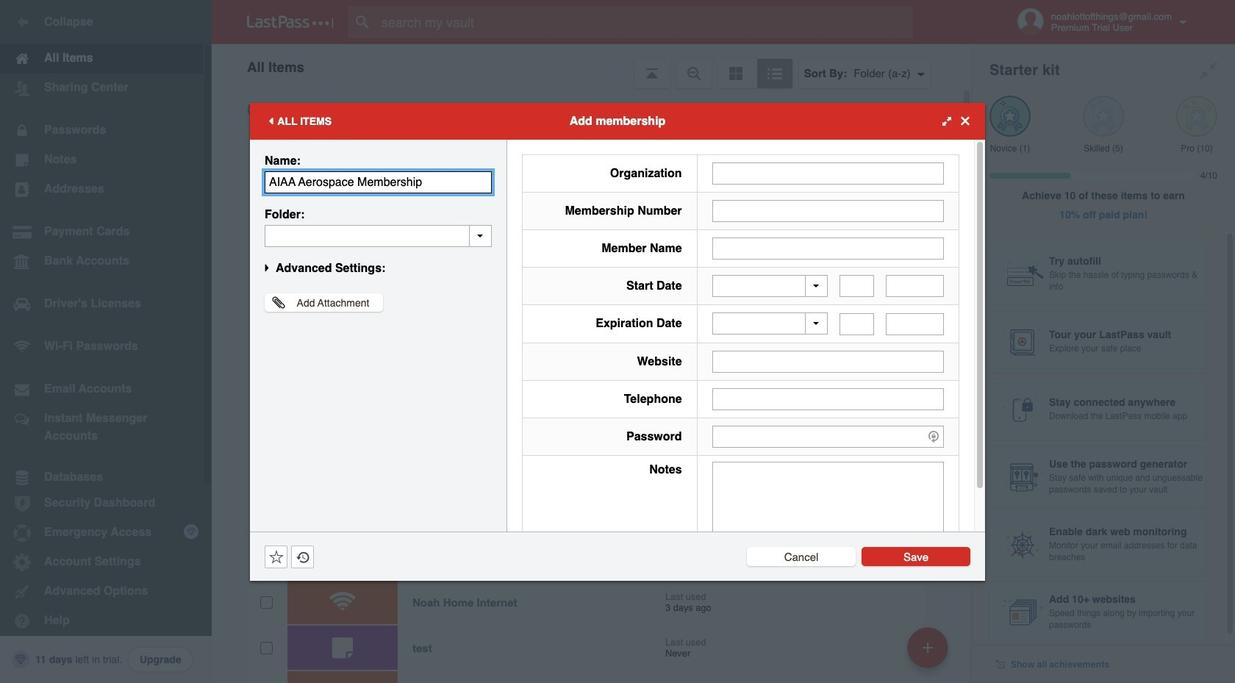 Task type: describe. For each thing, give the bounding box(es) containing it.
lastpass image
[[247, 15, 334, 29]]

vault options navigation
[[212, 44, 972, 88]]

new item navigation
[[903, 623, 958, 683]]

search my vault text field
[[349, 6, 936, 38]]



Task type: locate. For each thing, give the bounding box(es) containing it.
new item image
[[923, 643, 934, 653]]

None text field
[[713, 162, 945, 184], [265, 171, 492, 193], [713, 200, 945, 222], [265, 225, 492, 247], [840, 313, 875, 335], [713, 162, 945, 184], [265, 171, 492, 193], [713, 200, 945, 222], [265, 225, 492, 247], [840, 313, 875, 335]]

dialog
[[250, 103, 986, 581]]

main navigation navigation
[[0, 0, 212, 683]]

None text field
[[713, 237, 945, 259], [840, 275, 875, 297], [887, 275, 945, 297], [887, 313, 945, 335], [713, 351, 945, 373], [713, 388, 945, 410], [713, 462, 945, 553], [713, 237, 945, 259], [840, 275, 875, 297], [887, 275, 945, 297], [887, 313, 945, 335], [713, 351, 945, 373], [713, 388, 945, 410], [713, 462, 945, 553]]

Search search field
[[349, 6, 936, 38]]

None password field
[[713, 426, 945, 448]]



Task type: vqa. For each thing, say whether or not it's contained in the screenshot.
text field
yes



